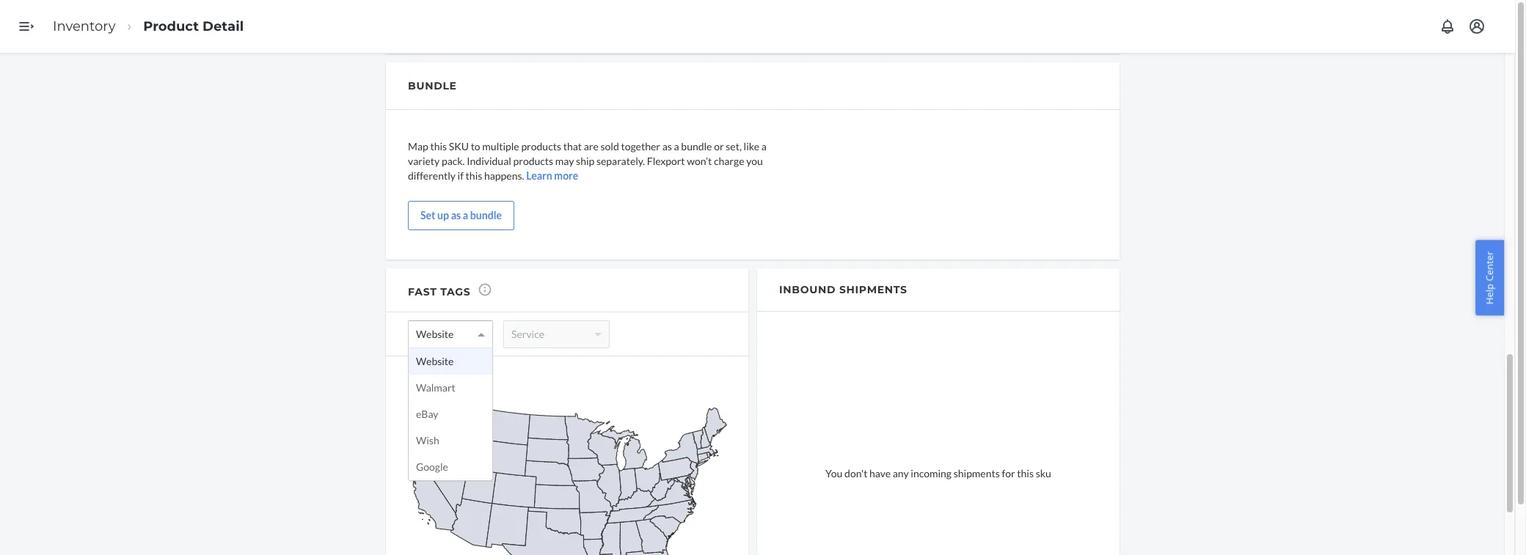 Task type: vqa. For each thing, say whether or not it's contained in the screenshot.
the left this
yes



Task type: locate. For each thing, give the bounding box(es) containing it.
website option down fast tags
[[416, 322, 454, 347]]

this left sku
[[430, 140, 447, 153]]

website up the "walmart"
[[416, 355, 454, 367]]

differently
[[408, 170, 456, 182]]

a up flexport
[[674, 140, 679, 153]]

1 horizontal spatial bundle
[[681, 140, 712, 153]]

0 vertical spatial this
[[430, 140, 447, 153]]

this right for
[[1017, 467, 1034, 480]]

that
[[563, 140, 582, 153]]

up
[[437, 209, 449, 222]]

2 horizontal spatial a
[[761, 140, 767, 153]]

1 vertical spatial this
[[466, 170, 482, 182]]

2 website from the top
[[416, 355, 454, 367]]

set up as a bundle button
[[408, 201, 514, 230]]

1 website from the top
[[416, 328, 454, 340]]

1 horizontal spatial as
[[662, 140, 672, 153]]

set,
[[726, 140, 742, 153]]

to
[[471, 140, 480, 153]]

ebay
[[416, 408, 438, 420]]

0 vertical spatial as
[[662, 140, 672, 153]]

products up learn at left
[[513, 155, 553, 167]]

as
[[662, 140, 672, 153], [451, 209, 461, 222]]

website option
[[416, 322, 454, 347], [409, 348, 492, 375]]

breadcrumbs navigation
[[41, 5, 255, 48]]

google option
[[409, 454, 492, 480]]

help center
[[1483, 251, 1496, 304]]

1 vertical spatial as
[[451, 209, 461, 222]]

individual
[[467, 155, 511, 167]]

this
[[430, 140, 447, 153], [466, 170, 482, 182], [1017, 467, 1034, 480]]

wish
[[416, 434, 439, 447]]

pack.
[[442, 155, 465, 167]]

bundle
[[681, 140, 712, 153], [470, 209, 502, 222]]

you
[[746, 155, 763, 167]]

or
[[714, 140, 724, 153]]

variety
[[408, 155, 440, 167]]

products
[[521, 140, 561, 153], [513, 155, 553, 167]]

flexport
[[647, 155, 685, 167]]

0 vertical spatial bundle
[[681, 140, 712, 153]]

won't
[[687, 155, 712, 167]]

0 horizontal spatial as
[[451, 209, 461, 222]]

a right the like
[[761, 140, 767, 153]]

learn more
[[526, 170, 578, 182]]

website
[[416, 328, 454, 340], [416, 355, 454, 367]]

bundle up won't
[[681, 140, 712, 153]]

product detail link
[[143, 18, 244, 34]]

this right if
[[466, 170, 482, 182]]

walmart option
[[409, 375, 492, 401]]

inventory
[[53, 18, 116, 34]]

ship
[[576, 155, 595, 167]]

more
[[554, 170, 578, 182]]

0 horizontal spatial this
[[430, 140, 447, 153]]

0 horizontal spatial bundle
[[470, 209, 502, 222]]

bundle right up
[[470, 209, 502, 222]]

list box
[[409, 348, 492, 480]]

a right up
[[463, 209, 468, 222]]

set
[[420, 209, 435, 222]]

shipments
[[954, 467, 1000, 480]]

website option up the "walmart"
[[409, 348, 492, 375]]

as inside map this sku to multiple products that are sold together as a bundle or set, like a variety pack. individual products may ship separately. flexport won't charge you differently if this happens.
[[662, 140, 672, 153]]

1 vertical spatial website
[[416, 355, 454, 367]]

a
[[674, 140, 679, 153], [761, 140, 767, 153], [463, 209, 468, 222]]

website down fast tags
[[416, 328, 454, 340]]

1 horizontal spatial a
[[674, 140, 679, 153]]

0 vertical spatial website option
[[416, 322, 454, 347]]

incoming
[[911, 467, 952, 480]]

tags
[[440, 285, 471, 298]]

2 horizontal spatial this
[[1017, 467, 1034, 480]]

happens.
[[484, 170, 524, 182]]

0 horizontal spatial a
[[463, 209, 468, 222]]

products up may
[[521, 140, 561, 153]]

open navigation image
[[18, 18, 35, 35]]

1 vertical spatial bundle
[[470, 209, 502, 222]]

inbound shipments
[[779, 283, 907, 297]]

you
[[826, 467, 843, 480]]

multiple
[[482, 140, 519, 153]]

as up flexport
[[662, 140, 672, 153]]

set up as a bundle
[[420, 209, 502, 222]]

None field
[[409, 321, 423, 348]]

sku
[[449, 140, 469, 153]]

shipments
[[839, 283, 907, 297]]

together
[[621, 140, 660, 153]]

bundle inside map this sku to multiple products that are sold together as a bundle or set, like a variety pack. individual products may ship separately. flexport won't charge you differently if this happens.
[[681, 140, 712, 153]]

0 vertical spatial website
[[416, 328, 454, 340]]

separately.
[[596, 155, 645, 167]]

help center button
[[1476, 240, 1504, 315]]

as right up
[[451, 209, 461, 222]]

0 vertical spatial products
[[521, 140, 561, 153]]

open notifications image
[[1439, 18, 1457, 35]]



Task type: describe. For each thing, give the bounding box(es) containing it.
like
[[744, 140, 759, 153]]

are
[[584, 140, 599, 153]]

1 vertical spatial website option
[[409, 348, 492, 375]]

center
[[1483, 251, 1496, 281]]

map this sku to multiple products that are sold together as a bundle or set, like a variety pack. individual products may ship separately. flexport won't charge you differently if this happens.
[[408, 140, 767, 182]]

service
[[511, 328, 544, 341]]

list box containing website
[[409, 348, 492, 480]]

product detail
[[143, 18, 244, 34]]

may
[[555, 155, 574, 167]]

bundle
[[408, 79, 457, 93]]

inventory link
[[53, 18, 116, 34]]

help
[[1483, 284, 1496, 304]]

sold
[[601, 140, 619, 153]]

fast
[[408, 285, 437, 298]]

fast tags
[[408, 285, 471, 298]]

charge
[[714, 155, 744, 167]]

if
[[458, 170, 464, 182]]

learn
[[526, 170, 552, 182]]

google
[[416, 461, 448, 473]]

inbound
[[779, 283, 836, 297]]

ebay option
[[409, 401, 492, 427]]

1 horizontal spatial this
[[466, 170, 482, 182]]

any
[[893, 467, 909, 480]]

you don't have any incoming shipments for this sku
[[826, 467, 1051, 480]]

map
[[408, 140, 428, 153]]

learn more button
[[526, 169, 578, 184]]

detail
[[203, 18, 244, 34]]

sku
[[1036, 467, 1051, 480]]

walmart
[[416, 381, 456, 394]]

2 vertical spatial this
[[1017, 467, 1034, 480]]

have
[[870, 467, 891, 480]]

product
[[143, 18, 199, 34]]

don't
[[845, 467, 868, 480]]

for
[[1002, 467, 1015, 480]]

1 vertical spatial products
[[513, 155, 553, 167]]

as inside button
[[451, 209, 461, 222]]

open account menu image
[[1468, 18, 1486, 35]]

a inside button
[[463, 209, 468, 222]]

bundle inside button
[[470, 209, 502, 222]]

wish option
[[409, 427, 492, 454]]



